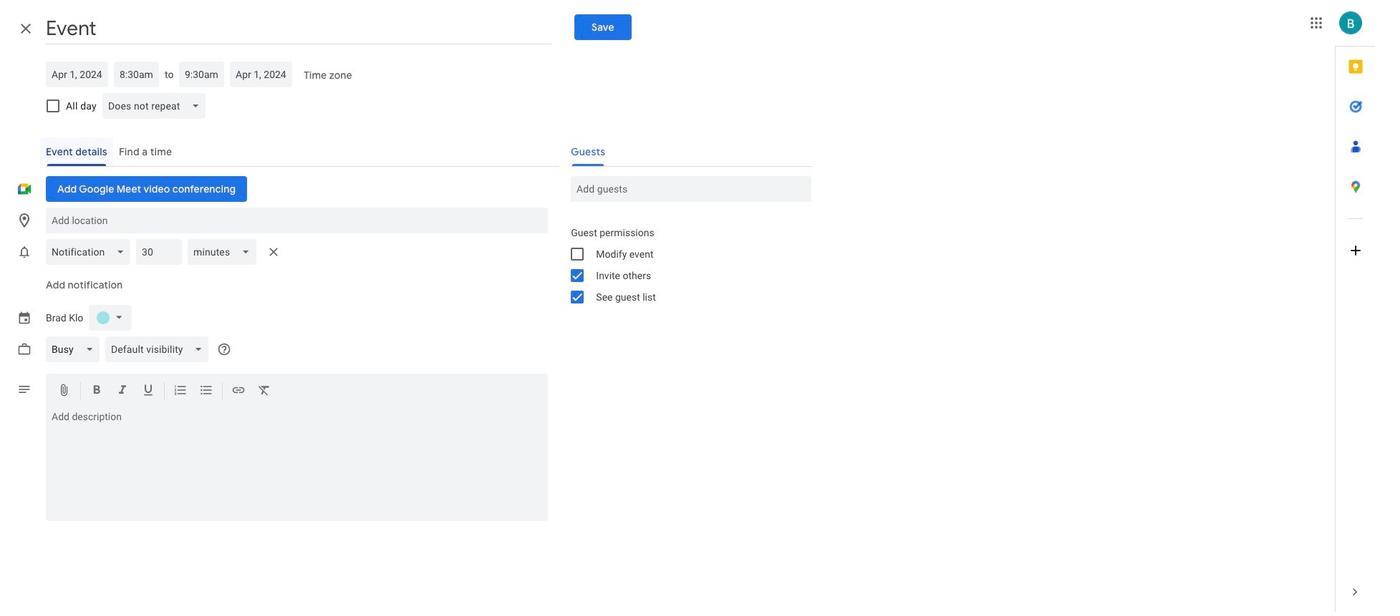 Task type: vqa. For each thing, say whether or not it's contained in the screenshot.
11 element
no



Task type: locate. For each thing, give the bounding box(es) containing it.
None field
[[102, 93, 212, 119], [46, 239, 136, 265], [188, 239, 262, 265], [46, 337, 105, 362], [105, 337, 214, 362], [102, 93, 212, 119], [46, 239, 136, 265], [188, 239, 262, 265], [46, 337, 105, 362], [105, 337, 214, 362]]

group
[[560, 222, 812, 308]]

bold image
[[90, 383, 104, 400]]

Description text field
[[46, 411, 548, 519]]

Minutes in advance for notification number field
[[142, 239, 176, 265]]

italic image
[[115, 383, 130, 400]]

Title text field
[[46, 13, 551, 44]]

30 minutes before element
[[46, 236, 285, 268]]

numbered list image
[[173, 383, 188, 400]]

Start date text field
[[52, 62, 102, 87]]

tab list
[[1336, 47, 1375, 572]]

insert link image
[[231, 383, 246, 400]]



Task type: describe. For each thing, give the bounding box(es) containing it.
Location text field
[[52, 208, 542, 234]]

End time text field
[[185, 62, 219, 87]]

Guests text field
[[577, 176, 806, 202]]

underline image
[[141, 383, 155, 400]]

remove formatting image
[[257, 383, 271, 400]]

bulleted list image
[[199, 383, 213, 400]]

formatting options toolbar
[[46, 374, 548, 408]]

Start time text field
[[120, 62, 153, 87]]

End date text field
[[236, 62, 287, 87]]



